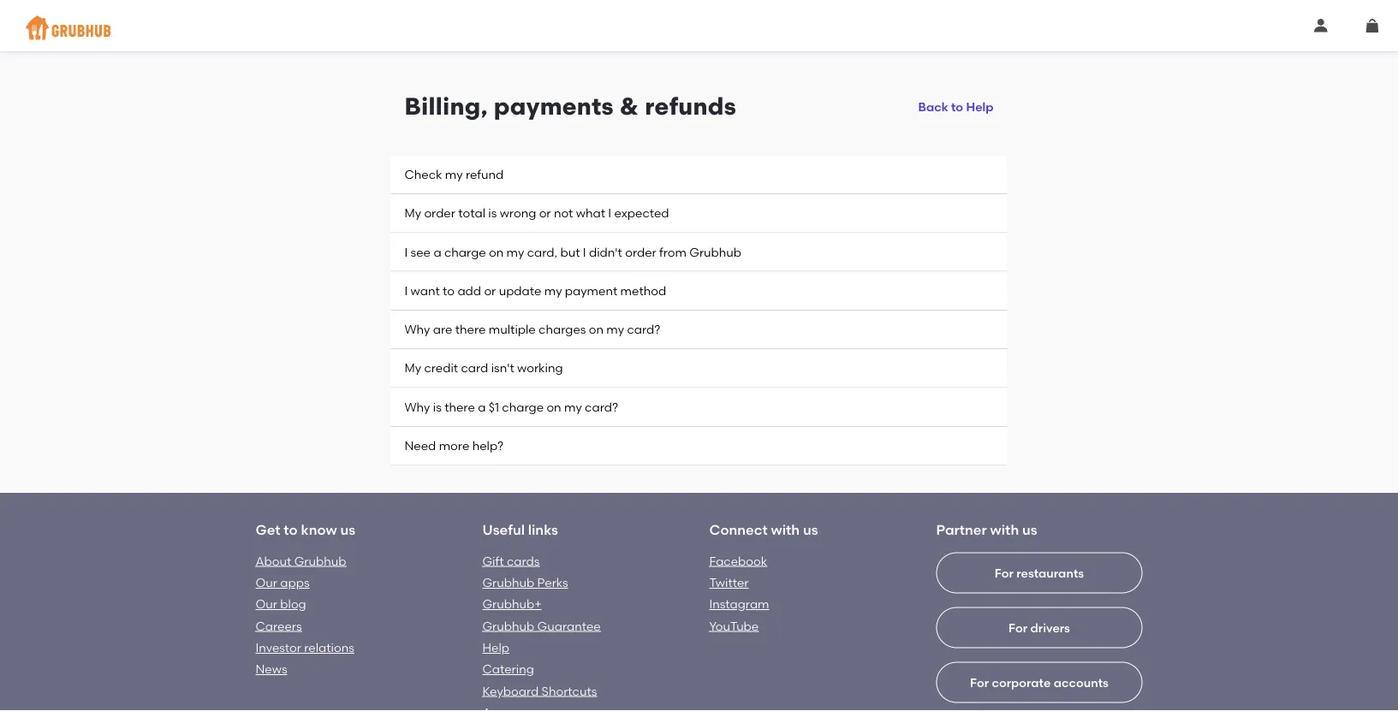 Task type: describe. For each thing, give the bounding box(es) containing it.
gift cards grubhub perks grubhub+ grubhub guarantee help catering keyboard shortcuts
[[483, 554, 601, 699]]

us for connect with us
[[803, 522, 818, 539]]

isn't
[[491, 361, 515, 376]]

i want to add or update my payment method
[[405, 284, 667, 298]]

about
[[256, 554, 291, 569]]

for for for restaurants
[[995, 566, 1014, 581]]

my credit card isn't working link
[[391, 350, 1008, 388]]

total
[[458, 206, 486, 221]]

from
[[660, 245, 687, 259]]

investor
[[256, 641, 301, 655]]

with for connect
[[771, 522, 800, 539]]

instagram link
[[710, 598, 770, 612]]

expected
[[614, 206, 669, 221]]

didn't
[[589, 245, 623, 259]]

to for back to help
[[952, 100, 964, 114]]

1 vertical spatial to
[[443, 284, 455, 298]]

my order total is wrong or not what i expected
[[405, 206, 669, 221]]

know
[[301, 522, 337, 539]]

with for partner
[[991, 522, 1019, 539]]

our apps link
[[256, 576, 310, 590]]

there for are
[[455, 322, 486, 337]]

blog
[[280, 598, 306, 612]]

1 our from the top
[[256, 576, 277, 590]]

my order total is wrong or not what i expected link
[[391, 194, 1008, 233]]

for for for drivers
[[1009, 621, 1028, 636]]

my left card,
[[507, 245, 524, 259]]

corporate
[[992, 676, 1051, 690]]

perks
[[538, 576, 568, 590]]

for drivers link
[[937, 608, 1143, 712]]

for corporate accounts link
[[937, 663, 1143, 712]]

2 small image from the left
[[1366, 19, 1380, 33]]

catering link
[[483, 663, 534, 677]]

0 horizontal spatial charge
[[444, 245, 486, 259]]

relations
[[304, 641, 354, 655]]

grubhub down grubhub+
[[483, 619, 535, 634]]

multiple
[[489, 322, 536, 337]]

0 horizontal spatial or
[[484, 284, 496, 298]]

i left the want
[[405, 284, 408, 298]]

grubhub inside about grubhub our apps our                                     blog careers investor                                     relations news
[[294, 554, 346, 569]]

1 small image from the left
[[1315, 19, 1328, 33]]

drivers
[[1031, 621, 1071, 636]]

twitter
[[710, 576, 749, 590]]

grubhub perks link
[[483, 576, 568, 590]]

but
[[561, 245, 580, 259]]

1 horizontal spatial charge
[[502, 400, 544, 415]]

see
[[411, 245, 431, 259]]

i right what
[[608, 206, 612, 221]]

add
[[458, 284, 481, 298]]

twitter link
[[710, 576, 749, 590]]

billing, payments & refunds
[[405, 92, 737, 121]]

cards
[[507, 554, 540, 569]]

&
[[620, 92, 639, 121]]

careers link
[[256, 619, 302, 634]]

apps
[[280, 576, 310, 590]]

billing,
[[405, 92, 488, 121]]

for for for corporate accounts
[[970, 676, 989, 690]]

about grubhub link
[[256, 554, 346, 569]]

update
[[499, 284, 542, 298]]

method
[[621, 284, 667, 298]]

youtube link
[[710, 619, 759, 634]]

investor                                     relations link
[[256, 641, 354, 655]]

my for my order total is wrong or not what i expected
[[405, 206, 421, 221]]

1 us from the left
[[340, 522, 355, 539]]

facebook twitter instagram youtube
[[710, 554, 770, 634]]

grubhub+ link
[[483, 598, 542, 612]]

shortcuts
[[542, 684, 597, 699]]

grubhub guarantee link
[[483, 619, 601, 634]]

gift cards link
[[483, 554, 540, 569]]

my right "check"
[[445, 167, 463, 182]]

grubhub down my order total is wrong or not what i expected link
[[690, 245, 742, 259]]

card? inside why are there multiple charges on my card? link
[[627, 322, 661, 337]]

wrong
[[500, 206, 536, 221]]

restaurants
[[1017, 566, 1085, 581]]

back to help link
[[919, 92, 994, 122]]

accounts
[[1054, 676, 1109, 690]]

why are there multiple charges on my card?
[[405, 322, 661, 337]]

1 horizontal spatial order
[[625, 245, 657, 259]]

keyboard
[[483, 684, 539, 699]]

check my refund
[[405, 167, 504, 182]]

help?
[[472, 439, 504, 453]]

help inside gift cards grubhub perks grubhub+ grubhub guarantee help catering keyboard shortcuts
[[483, 641, 510, 655]]

charges
[[539, 322, 586, 337]]

facebook
[[710, 554, 768, 569]]



Task type: vqa. For each thing, say whether or not it's contained in the screenshot.
the Twitter link at the bottom right
yes



Task type: locate. For each thing, give the bounding box(es) containing it.
2 vertical spatial to
[[284, 522, 298, 539]]

1 horizontal spatial on
[[547, 400, 562, 415]]

is down credit
[[433, 400, 442, 415]]

facebook link
[[710, 554, 768, 569]]

1 horizontal spatial us
[[803, 522, 818, 539]]

connect
[[710, 522, 768, 539]]

us for partner with us
[[1023, 522, 1038, 539]]

order left 'from'
[[625, 245, 657, 259]]

charge
[[444, 245, 486, 259], [502, 400, 544, 415]]

2 vertical spatial on
[[547, 400, 562, 415]]

1 vertical spatial card?
[[585, 400, 618, 415]]

what
[[576, 206, 606, 221]]

0 horizontal spatial help
[[483, 641, 510, 655]]

for
[[995, 566, 1014, 581], [1009, 621, 1028, 636], [970, 676, 989, 690]]

us right know
[[340, 522, 355, 539]]

a left $1
[[478, 400, 486, 415]]

0 horizontal spatial on
[[489, 245, 504, 259]]

0 vertical spatial our
[[256, 576, 277, 590]]

$1
[[489, 400, 499, 415]]

0 vertical spatial or
[[539, 206, 551, 221]]

youtube
[[710, 619, 759, 634]]

2 horizontal spatial us
[[1023, 522, 1038, 539]]

i see a charge on my card, but i didn't order from grubhub
[[405, 245, 742, 259]]

why up need
[[405, 400, 430, 415]]

instagram
[[710, 598, 770, 612]]

need
[[405, 439, 436, 453]]

0 horizontal spatial card?
[[585, 400, 618, 415]]

2 why from the top
[[405, 400, 430, 415]]

why left are
[[405, 322, 430, 337]]

our down about on the left bottom
[[256, 576, 277, 590]]

on inside i see a charge on my card, but i didn't order from grubhub link
[[489, 245, 504, 259]]

1 vertical spatial my
[[405, 361, 421, 376]]

0 vertical spatial a
[[434, 245, 442, 259]]

0 vertical spatial help
[[967, 100, 994, 114]]

credit
[[424, 361, 458, 376]]

or left not
[[539, 206, 551, 221]]

my credit card isn't working
[[405, 361, 563, 376]]

1 horizontal spatial or
[[539, 206, 551, 221]]

connect with us
[[710, 522, 818, 539]]

i see a charge on my card, but i didn't order from grubhub link
[[391, 233, 1008, 272]]

1 vertical spatial order
[[625, 245, 657, 259]]

partner
[[937, 522, 987, 539]]

not
[[554, 206, 573, 221]]

more
[[439, 439, 470, 453]]

there right are
[[455, 322, 486, 337]]

us right connect
[[803, 522, 818, 539]]

our                                     blog link
[[256, 598, 306, 612]]

small image
[[1315, 19, 1328, 33], [1366, 19, 1380, 33]]

why
[[405, 322, 430, 337], [405, 400, 430, 415]]

is right total
[[488, 206, 497, 221]]

for corporate accounts
[[970, 676, 1109, 690]]

for left drivers
[[1009, 621, 1028, 636]]

on inside why is there a $1 charge on my card? link
[[547, 400, 562, 415]]

0 horizontal spatial us
[[340, 522, 355, 539]]

with right 'partner'
[[991, 522, 1019, 539]]

2 vertical spatial for
[[970, 676, 989, 690]]

us up 'for restaurants'
[[1023, 522, 1038, 539]]

1 vertical spatial charge
[[502, 400, 544, 415]]

need more help?
[[405, 439, 504, 453]]

get
[[256, 522, 281, 539]]

charge up add
[[444, 245, 486, 259]]

to
[[952, 100, 964, 114], [443, 284, 455, 298], [284, 522, 298, 539]]

why for why are there multiple charges on my card?
[[405, 322, 430, 337]]

my down payment
[[607, 322, 624, 337]]

with right connect
[[771, 522, 800, 539]]

catering
[[483, 663, 534, 677]]

to for get to know us
[[284, 522, 298, 539]]

0 vertical spatial order
[[424, 206, 456, 221]]

1 vertical spatial on
[[589, 322, 604, 337]]

for left corporate
[[970, 676, 989, 690]]

grubhub down gift cards link
[[483, 576, 535, 590]]

on right charges
[[589, 322, 604, 337]]

1 why from the top
[[405, 322, 430, 337]]

0 vertical spatial why
[[405, 322, 430, 337]]

1 horizontal spatial with
[[991, 522, 1019, 539]]

is
[[488, 206, 497, 221], [433, 400, 442, 415]]

1 vertical spatial our
[[256, 598, 277, 612]]

partner with us
[[937, 522, 1038, 539]]

0 horizontal spatial a
[[434, 245, 442, 259]]

2 horizontal spatial on
[[589, 322, 604, 337]]

about grubhub our apps our                                     blog careers investor                                     relations news
[[256, 554, 354, 677]]

order left total
[[424, 206, 456, 221]]

card?
[[627, 322, 661, 337], [585, 400, 618, 415]]

0 vertical spatial charge
[[444, 245, 486, 259]]

check my refund link
[[391, 156, 1008, 194]]

for restaurants link
[[937, 553, 1143, 712]]

keyboard shortcuts link
[[483, 684, 597, 699]]

with
[[771, 522, 800, 539], [991, 522, 1019, 539]]

us
[[340, 522, 355, 539], [803, 522, 818, 539], [1023, 522, 1038, 539]]

help right back
[[967, 100, 994, 114]]

1 vertical spatial or
[[484, 284, 496, 298]]

gift
[[483, 554, 504, 569]]

on
[[489, 245, 504, 259], [589, 322, 604, 337], [547, 400, 562, 415]]

a
[[434, 245, 442, 259], [478, 400, 486, 415]]

1 horizontal spatial to
[[443, 284, 455, 298]]

my up "see"
[[405, 206, 421, 221]]

refund
[[466, 167, 504, 182]]

1 vertical spatial a
[[478, 400, 486, 415]]

0 horizontal spatial small image
[[1315, 19, 1328, 33]]

order
[[424, 206, 456, 221], [625, 245, 657, 259]]

there for is
[[445, 400, 475, 415]]

2 our from the top
[[256, 598, 277, 612]]

card
[[461, 361, 488, 376]]

working
[[517, 361, 563, 376]]

payments
[[494, 92, 614, 121]]

for drivers
[[1009, 621, 1071, 636]]

our up careers link
[[256, 598, 277, 612]]

0 vertical spatial for
[[995, 566, 1014, 581]]

grubhub down know
[[294, 554, 346, 569]]

refunds
[[645, 92, 737, 121]]

back
[[919, 100, 949, 114]]

2 with from the left
[[991, 522, 1019, 539]]

payment
[[565, 284, 618, 298]]

help up catering
[[483, 641, 510, 655]]

1 vertical spatial for
[[1009, 621, 1028, 636]]

0 horizontal spatial with
[[771, 522, 800, 539]]

1 vertical spatial why
[[405, 400, 430, 415]]

links
[[528, 522, 558, 539]]

0 vertical spatial card?
[[627, 322, 661, 337]]

0 vertical spatial on
[[489, 245, 504, 259]]

1 horizontal spatial card?
[[627, 322, 661, 337]]

on down wrong
[[489, 245, 504, 259]]

on down working
[[547, 400, 562, 415]]

guarantee
[[538, 619, 601, 634]]

1 with from the left
[[771, 522, 800, 539]]

1 vertical spatial help
[[483, 641, 510, 655]]

there left $1
[[445, 400, 475, 415]]

3 us from the left
[[1023, 522, 1038, 539]]

on inside why are there multiple charges on my card? link
[[589, 322, 604, 337]]

1 my from the top
[[405, 206, 421, 221]]

or right add
[[484, 284, 496, 298]]

1 vertical spatial is
[[433, 400, 442, 415]]

0 vertical spatial to
[[952, 100, 964, 114]]

my left credit
[[405, 361, 421, 376]]

card,
[[527, 245, 558, 259]]

why for why is there a $1 charge on my card?
[[405, 400, 430, 415]]

to right back
[[952, 100, 964, 114]]

i
[[608, 206, 612, 221], [405, 245, 408, 259], [583, 245, 586, 259], [405, 284, 408, 298]]

news link
[[256, 663, 287, 677]]

grubhub+
[[483, 598, 542, 612]]

for restaurants
[[995, 566, 1085, 581]]

0 vertical spatial there
[[455, 322, 486, 337]]

or
[[539, 206, 551, 221], [484, 284, 496, 298]]

i want to add or update my payment method link
[[391, 272, 1008, 311]]

why is there a $1 charge on my card?
[[405, 400, 618, 415]]

1 horizontal spatial a
[[478, 400, 486, 415]]

2 my from the top
[[405, 361, 421, 376]]

0 horizontal spatial to
[[284, 522, 298, 539]]

0 horizontal spatial is
[[433, 400, 442, 415]]

to left add
[[443, 284, 455, 298]]

news
[[256, 663, 287, 677]]

my down charges
[[564, 400, 582, 415]]

there
[[455, 322, 486, 337], [445, 400, 475, 415]]

back to help
[[919, 100, 994, 114]]

useful
[[483, 522, 525, 539]]

1 horizontal spatial help
[[967, 100, 994, 114]]

charge right $1
[[502, 400, 544, 415]]

for left restaurants
[[995, 566, 1014, 581]]

0 vertical spatial is
[[488, 206, 497, 221]]

need more help? link
[[391, 427, 1008, 466]]

my for my credit card isn't working
[[405, 361, 421, 376]]

to right get
[[284, 522, 298, 539]]

a right "see"
[[434, 245, 442, 259]]

1 horizontal spatial is
[[488, 206, 497, 221]]

check
[[405, 167, 442, 182]]

my
[[405, 206, 421, 221], [405, 361, 421, 376]]

my right update
[[545, 284, 562, 298]]

i right but
[[583, 245, 586, 259]]

grubhub logo image
[[26, 11, 111, 45]]

card? inside why is there a $1 charge on my card? link
[[585, 400, 618, 415]]

2 us from the left
[[803, 522, 818, 539]]

careers
[[256, 619, 302, 634]]

0 horizontal spatial order
[[424, 206, 456, 221]]

why are there multiple charges on my card? link
[[391, 311, 1008, 350]]

my
[[445, 167, 463, 182], [507, 245, 524, 259], [545, 284, 562, 298], [607, 322, 624, 337], [564, 400, 582, 415]]

2 horizontal spatial to
[[952, 100, 964, 114]]

help link
[[483, 641, 510, 655]]

useful links
[[483, 522, 558, 539]]

why is there a $1 charge on my card? link
[[391, 388, 1008, 427]]

get to know us
[[256, 522, 355, 539]]

1 vertical spatial there
[[445, 400, 475, 415]]

1 horizontal spatial small image
[[1366, 19, 1380, 33]]

are
[[433, 322, 453, 337]]

0 vertical spatial my
[[405, 206, 421, 221]]

i left "see"
[[405, 245, 408, 259]]

our
[[256, 576, 277, 590], [256, 598, 277, 612]]



